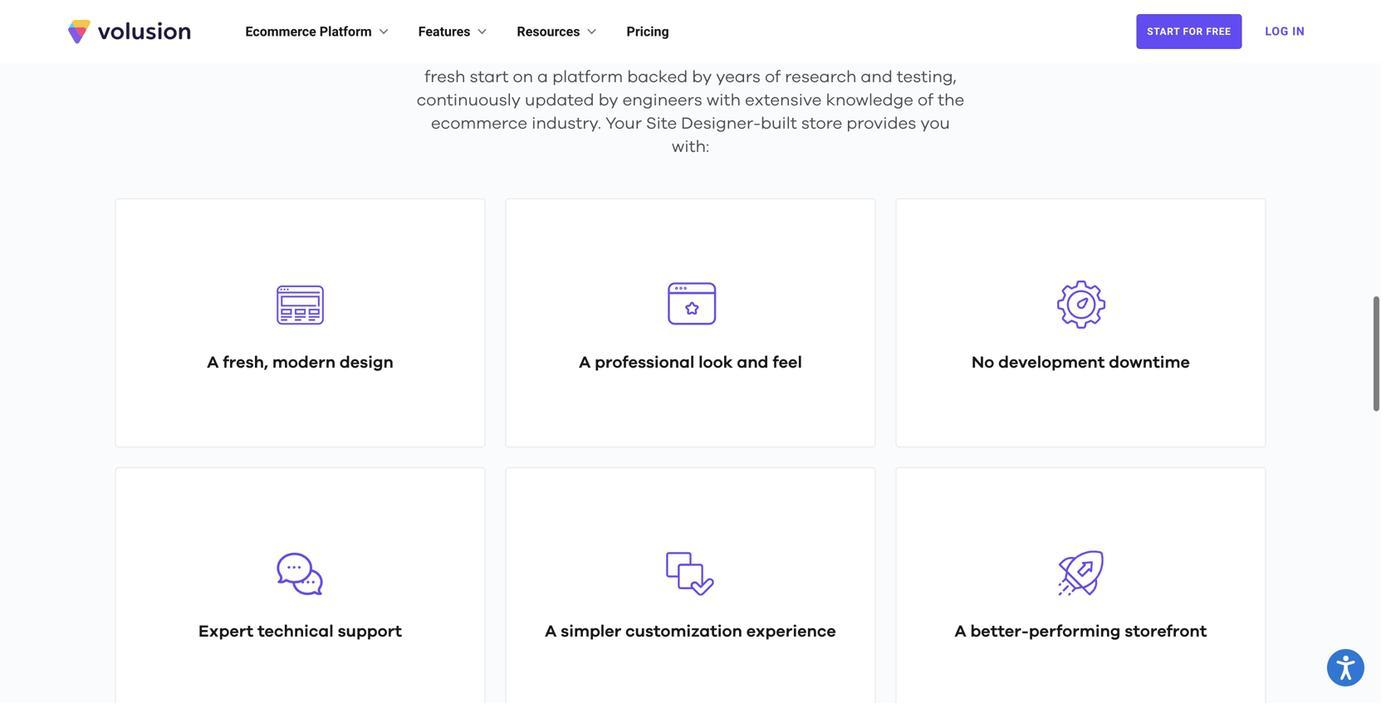 Task type: locate. For each thing, give the bounding box(es) containing it.
open accessibe: accessibility options, statement and help image
[[1337, 656, 1356, 681]]

site up backed
[[673, 46, 704, 62]]

of up extensive
[[765, 69, 781, 86]]

building your online store with site designer gives your business a fresh start on a platform backed by years of research and testing, continuously updated by engineers with extensive knowledge of the ecommerce industry. your site designer-built store provides you with:
[[417, 46, 965, 155]]

1 vertical spatial a
[[946, 46, 957, 62]]

a left professional
[[579, 355, 591, 371]]

a for a professional look and feel
[[579, 355, 591, 371]]

make
[[657, 2, 724, 27]]

1 horizontal spatial of
[[918, 92, 934, 109]]

features
[[419, 24, 471, 39]]

with down pricing link
[[635, 46, 669, 62]]

store right built at the top right of the page
[[802, 115, 843, 132]]

by
[[692, 69, 712, 86], [599, 92, 619, 109]]

a for a simpler customization experience
[[545, 624, 557, 641]]

expert technical support
[[199, 624, 402, 641]]

a fresh, modern design
[[207, 355, 394, 371]]

the
[[938, 92, 965, 109]]

fresh,
[[223, 355, 268, 371]]

store
[[589, 46, 630, 62], [802, 115, 843, 132]]

by up your
[[599, 92, 619, 109]]

start for free link
[[1137, 14, 1243, 49]]

your
[[606, 115, 642, 132]]

0 vertical spatial and
[[861, 69, 893, 86]]

your up on
[[495, 46, 532, 62]]

of down testing,
[[918, 92, 934, 109]]

log in link
[[1256, 13, 1316, 50]]

expert
[[199, 624, 254, 641]]

ecommerce platform button
[[246, 22, 392, 42]]

1 vertical spatial by
[[599, 92, 619, 109]]

a simpler customization experience
[[545, 624, 837, 641]]

look
[[699, 355, 733, 371]]

site down engineers
[[646, 115, 677, 132]]

support
[[338, 624, 402, 641]]

0 vertical spatial with
[[635, 46, 669, 62]]

a right on
[[538, 69, 548, 86]]

a left better-
[[955, 624, 967, 641]]

storefront
[[1125, 624, 1208, 641]]

professional
[[595, 355, 695, 371]]

designer
[[708, 46, 780, 62]]

a left fresh,
[[207, 355, 219, 371]]

0 vertical spatial of
[[765, 69, 781, 86]]

1 horizontal spatial a
[[730, 2, 746, 27]]

a
[[730, 2, 746, 27], [946, 46, 957, 62], [538, 69, 548, 86]]

start
[[1148, 26, 1181, 37]]

1 horizontal spatial by
[[692, 69, 712, 86]]

updated
[[525, 92, 595, 109]]

site
[[673, 46, 704, 62], [646, 115, 677, 132]]

experience
[[747, 624, 837, 641]]

with up designer-
[[707, 92, 741, 109]]

your up the "research"
[[831, 46, 867, 62]]

you
[[921, 115, 950, 132]]

a left simpler
[[545, 624, 557, 641]]

a up the 'designer'
[[730, 2, 746, 27]]

pricing link
[[627, 22, 669, 42]]

0 horizontal spatial store
[[589, 46, 630, 62]]

platform
[[553, 69, 623, 86]]

by left years
[[692, 69, 712, 86]]

feel
[[773, 355, 803, 371]]

in
[[1293, 25, 1306, 38]]

customization
[[626, 624, 743, 641]]

0 vertical spatial a
[[730, 2, 746, 27]]

2 vertical spatial a
[[538, 69, 548, 86]]

a
[[207, 355, 219, 371], [579, 355, 591, 371], [545, 624, 557, 641], [955, 624, 967, 641]]

built
[[761, 115, 797, 132]]

1 horizontal spatial store
[[802, 115, 843, 132]]

0 horizontal spatial by
[[599, 92, 619, 109]]

1 vertical spatial store
[[802, 115, 843, 132]]

1 horizontal spatial your
[[831, 46, 867, 62]]

1 vertical spatial and
[[737, 355, 769, 371]]

a up testing,
[[946, 46, 957, 62]]

performing
[[1029, 624, 1121, 641]]

knowledge
[[826, 92, 914, 109]]

1 horizontal spatial and
[[861, 69, 893, 86]]

0 vertical spatial by
[[692, 69, 712, 86]]

with
[[635, 46, 669, 62], [707, 92, 741, 109]]

of
[[765, 69, 781, 86], [918, 92, 934, 109]]

1 vertical spatial with
[[707, 92, 741, 109]]

0 horizontal spatial your
[[495, 46, 532, 62]]

and left feel
[[737, 355, 769, 371]]

no
[[972, 355, 995, 371]]

0 horizontal spatial a
[[538, 69, 548, 86]]

that
[[598, 2, 651, 27]]

log in
[[1266, 25, 1306, 38]]

your
[[495, 46, 532, 62], [831, 46, 867, 62]]

and
[[861, 69, 893, 86], [737, 355, 769, 371]]

resources button
[[517, 22, 600, 42]]

0 vertical spatial store
[[589, 46, 630, 62]]

and up knowledge
[[861, 69, 893, 86]]

gives
[[784, 46, 826, 62]]

store up platform
[[589, 46, 630, 62]]

pricing
[[627, 24, 669, 39]]

building
[[425, 46, 491, 62]]

1 horizontal spatial with
[[707, 92, 741, 109]]

testing,
[[897, 69, 957, 86]]

backed
[[627, 69, 688, 86]]



Task type: vqa. For each thing, say whether or not it's contained in the screenshot.
rightmost of
yes



Task type: describe. For each thing, give the bounding box(es) containing it.
for
[[1184, 26, 1204, 37]]

extensive
[[745, 92, 822, 109]]

a for a better-performing storefront
[[955, 624, 967, 641]]

platform
[[320, 24, 372, 39]]

a better-performing storefront
[[955, 624, 1208, 641]]

development
[[999, 355, 1105, 371]]

provides
[[847, 115, 917, 132]]

1 your from the left
[[495, 46, 532, 62]]

0 horizontal spatial of
[[765, 69, 781, 86]]

results that make a difference
[[504, 2, 878, 27]]

online
[[536, 46, 585, 62]]

on
[[513, 69, 534, 86]]

free
[[1207, 26, 1232, 37]]

years
[[716, 69, 761, 86]]

start for free
[[1148, 26, 1232, 37]]

features button
[[419, 22, 491, 42]]

downtime
[[1109, 355, 1191, 371]]

resources
[[517, 24, 580, 39]]

0 horizontal spatial and
[[737, 355, 769, 371]]

a for a fresh, modern design
[[207, 355, 219, 371]]

ecommerce
[[246, 24, 316, 39]]

and inside building your online store with site designer gives your business a fresh start on a platform backed by years of research and testing, continuously updated by engineers with extensive knowledge of the ecommerce industry. your site designer-built store provides you with:
[[861, 69, 893, 86]]

no development downtime
[[972, 355, 1191, 371]]

technical
[[258, 624, 334, 641]]

2 your from the left
[[831, 46, 867, 62]]

simpler
[[561, 624, 622, 641]]

business
[[871, 46, 942, 62]]

start
[[470, 69, 509, 86]]

fresh
[[425, 69, 466, 86]]

0 horizontal spatial with
[[635, 46, 669, 62]]

2 horizontal spatial a
[[946, 46, 957, 62]]

log
[[1266, 25, 1289, 38]]

designer-
[[681, 115, 761, 132]]

industry.
[[532, 115, 602, 132]]

ecommerce
[[431, 115, 528, 132]]

research
[[785, 69, 857, 86]]

modern
[[272, 355, 336, 371]]

better-
[[971, 624, 1029, 641]]

0 vertical spatial site
[[673, 46, 704, 62]]

difference
[[752, 2, 878, 27]]

1 vertical spatial of
[[918, 92, 934, 109]]

engineers
[[623, 92, 703, 109]]

1 vertical spatial site
[[646, 115, 677, 132]]

continuously
[[417, 92, 521, 109]]

results
[[504, 2, 592, 27]]

with:
[[672, 139, 710, 155]]

design
[[340, 355, 394, 371]]

ecommerce platform
[[246, 24, 372, 39]]

a professional look and feel
[[579, 355, 803, 371]]



